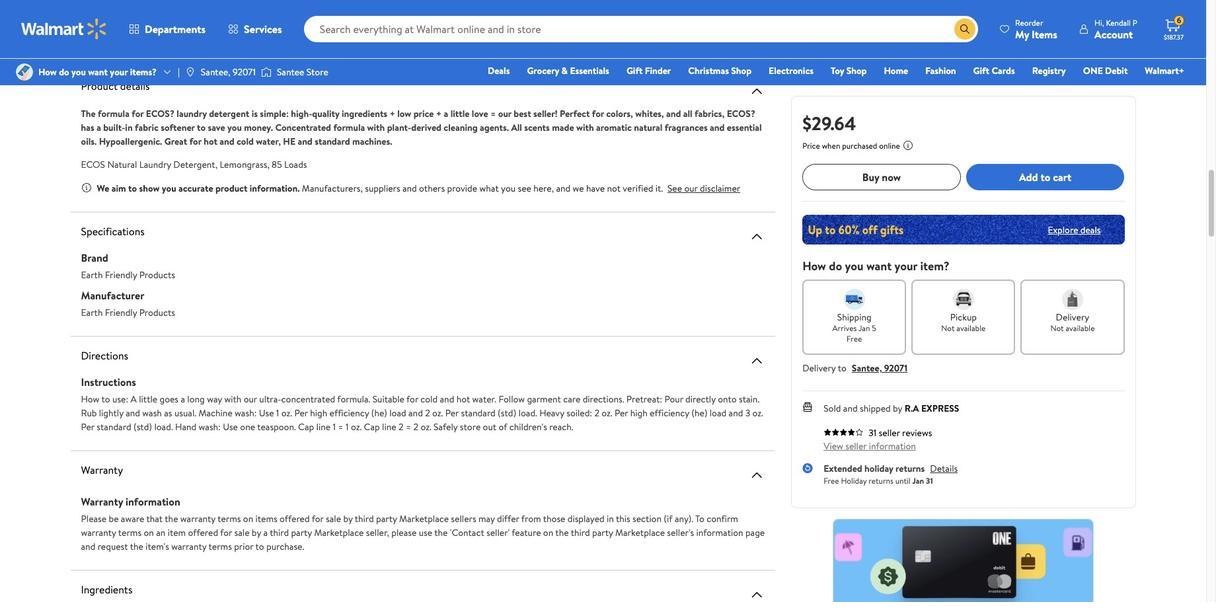 Task type: describe. For each thing, give the bounding box(es) containing it.
3.8387 stars out of 5, based on 31 seller reviews element
[[824, 428, 863, 436]]

for up "fabric"
[[132, 107, 144, 120]]

for inside instructions how to use: a little goes a long way with our ultra-concentrated formula. suitable for cold and hot water. follow garment care directions. pretreat: pour directly onto stain. rub lightly and wash as usual. machine wash: use 1 oz. per high efficiency (he) load and 2 oz. per standard (std) load. heavy soiled: 2 oz. per high efficiency (he) load and 3 oz. per standard (std) load. hand wash: use one teaspoon. cap line 1 = 1 oz. cap line 2 = 2 oz. safely store out of children's reach.
[[406, 392, 418, 405]]

hi,
[[1095, 17, 1104, 28]]

detergent,
[[173, 158, 217, 171]]

0 vertical spatial sale
[[326, 512, 341, 525]]

price when purchased online
[[803, 140, 900, 151]]

christmas
[[688, 64, 729, 77]]

simple:
[[260, 107, 289, 120]]

ingredients
[[342, 107, 387, 120]]

soiled:
[[567, 406, 592, 419]]

displayed
[[568, 512, 605, 525]]

price
[[414, 107, 434, 120]]

christmas shop link
[[682, 63, 758, 78]]

in inside the formula for ecos? laundry detergent is simple: high-quality ingredients + low price + a little love = our best seller! perfect for colors, whites, and all fabrics, ecos? has a built-in fabric softener to save you money. concentrated formula with plant-derived cleaning agents. all scents made with aromatic natural fragrances and essential oils. hypoallergenic. great for hot and cold water, he and standard machines.
[[125, 121, 133, 134]]

use
[[419, 526, 432, 539]]

2 horizontal spatial with
[[576, 121, 594, 134]]

information.
[[250, 181, 300, 195]]

oz. up safely
[[432, 406, 443, 419]]

what
[[479, 181, 499, 195]]

with inside instructions how to use: a little goes a long way with our ultra-concentrated formula. suitable for cold and hot water. follow garment care directions. pretreat: pour directly onto stain. rub lightly and wash as usual. machine wash: use 1 oz. per high efficiency (he) load and 2 oz. per standard (std) load. heavy soiled: 2 oz. per high efficiency (he) load and 3 oz. per standard (std) load. hand wash: use one teaspoon. cap line 1 = 1 oz. cap line 2 = 2 oz. safely store out of children's reach.
[[224, 392, 241, 405]]

love
[[472, 107, 488, 120]]

for right an
[[220, 526, 232, 539]]

you up product
[[71, 65, 86, 79]]

fragrances
[[665, 121, 708, 134]]

0 horizontal spatial marketplace
[[314, 526, 364, 539]]

seller for view
[[846, 440, 867, 453]]

ultra-
[[259, 392, 281, 405]]

you inside the formula for ecos? laundry detergent is simple: high-quality ingredients + low price + a little love = our best seller! perfect for colors, whites, and all fabrics, ecos? has a built-in fabric softener to save you money. concentrated formula with plant-derived cleaning agents. all scents made with aromatic natural fragrances and essential oils. hypoallergenic. great for hot and cold water, he and standard machines.
[[227, 121, 242, 134]]

toy shop
[[831, 64, 867, 77]]

1 horizontal spatial third
[[355, 512, 374, 525]]

care
[[563, 392, 581, 405]]

water,
[[256, 135, 281, 148]]

2 horizontal spatial 1
[[346, 420, 349, 433]]

1 horizontal spatial load.
[[519, 406, 537, 419]]

per down rub
[[81, 420, 95, 433]]

children's
[[509, 420, 547, 433]]

one
[[240, 420, 255, 433]]

gift cards link
[[967, 63, 1021, 78]]

0 vertical spatial 31
[[869, 426, 877, 440]]

ingredients image
[[749, 587, 765, 602]]

oils.
[[81, 135, 97, 148]]

0 horizontal spatial third
[[270, 526, 289, 539]]

warranty for warranty
[[81, 462, 123, 477]]

1 earth from the top
[[81, 268, 103, 281]]

0 vertical spatial item
[[134, 32, 160, 50]]

quality
[[312, 107, 340, 120]]

3
[[745, 406, 750, 419]]

2 line from the left
[[382, 420, 396, 433]]

hypoallergenic.
[[99, 135, 162, 148]]

that
[[146, 512, 163, 525]]

product details image
[[749, 83, 765, 99]]

explore deals link
[[1043, 218, 1106, 242]]

1 vertical spatial terms
[[118, 526, 142, 539]]

aromatic
[[596, 121, 632, 134]]

see
[[668, 181, 682, 195]]

here,
[[534, 181, 554, 195]]

2 load from the left
[[710, 406, 727, 419]]

1 load from the left
[[389, 406, 406, 419]]

seller,
[[366, 526, 389, 539]]

0 vertical spatial terms
[[218, 512, 241, 525]]

to inside warranty information please be aware that the warranty terms on items offered for sale by third party marketplace sellers may differ from those displayed in this section (if any). to confirm warranty terms on an item offered for sale by a third party marketplace seller, please use the 'contact seller' feature on the third party marketplace seller's information page and request the item's warranty terms prior to purchase.
[[255, 540, 264, 553]]

how for how do you want your item?
[[803, 258, 826, 274]]

fabrics,
[[695, 107, 725, 120]]

not for pickup
[[941, 323, 955, 334]]

2 (he) from the left
[[692, 406, 707, 419]]

detergent
[[209, 107, 249, 120]]

2 vertical spatial terms
[[209, 540, 232, 553]]

we
[[573, 181, 584, 195]]

accurate
[[178, 181, 213, 195]]

1 vertical spatial sale
[[234, 526, 250, 539]]

delivery for not
[[1056, 311, 1089, 324]]

Search search field
[[304, 16, 978, 42]]

explore
[[1048, 223, 1078, 236]]

oz. left safely
[[421, 420, 431, 433]]

0 vertical spatial use
[[259, 406, 274, 419]]

oz. right 3
[[753, 406, 763, 419]]

intent image for pickup image
[[953, 289, 974, 310]]

all
[[683, 107, 692, 120]]

1 horizontal spatial on
[[243, 512, 253, 525]]

aim
[[112, 181, 126, 195]]

2 horizontal spatial on
[[543, 526, 553, 539]]

2 horizontal spatial third
[[571, 526, 590, 539]]

0 horizontal spatial (std)
[[133, 420, 152, 433]]

manufacturer
[[81, 288, 144, 302]]

items?
[[130, 65, 157, 79]]

a inside warranty information please be aware that the warranty terms on items offered for sale by third party marketplace sellers may differ from those displayed in this section (if any). to confirm warranty terms on an item offered for sale by a third party marketplace seller, please use the 'contact seller' feature on the third party marketplace seller's information page and request the item's warranty terms prior to purchase.
[[263, 526, 268, 539]]

cart
[[1053, 170, 1072, 184]]

finder
[[645, 64, 671, 77]]

the left item's
[[130, 540, 143, 553]]

deals link
[[482, 63, 516, 78]]

0 horizontal spatial on
[[144, 526, 154, 539]]

2 earth from the top
[[81, 306, 103, 319]]

available for delivery
[[1066, 323, 1095, 334]]

the formula for ecos? laundry detergent is simple: high-quality ingredients + low price + a little love = our best seller! perfect for colors, whites, and all fabrics, ecos? has a built-in fabric softener to save you money. concentrated formula with plant-derived cleaning agents. all scents made with aromatic natural fragrances and essential oils. hypoallergenic. great for hot and cold water, he and standard machines.
[[81, 107, 762, 148]]

want for items?
[[88, 65, 108, 79]]

r.a
[[905, 402, 919, 415]]

1 vertical spatial formula
[[333, 121, 365, 134]]

walmart image
[[21, 19, 107, 40]]

2 vertical spatial warranty
[[171, 540, 206, 553]]

hot inside instructions how to use: a little goes a long way with our ultra-concentrated formula. suitable for cold and hot water. follow garment care directions. pretreat: pour directly onto stain. rub lightly and wash as usual. machine wash: use 1 oz. per high efficiency (he) load and 2 oz. per standard (std) load. heavy soiled: 2 oz. per high efficiency (he) load and 3 oz. per standard (std) load. hand wash: use one teaspoon. cap line 1 = 1 oz. cap line 2 = 2 oz. safely store out of children's reach.
[[456, 392, 470, 405]]

warranty image
[[749, 467, 765, 483]]

specifications
[[81, 224, 145, 238]]

grocery & essentials
[[527, 64, 609, 77]]

your for items?
[[110, 65, 128, 79]]

online
[[879, 140, 900, 151]]

1 vertical spatial wash:
[[199, 420, 221, 433]]

santee, 92071 button
[[852, 362, 908, 375]]

home
[[884, 64, 908, 77]]

up to sixty percent off deals. shop now. image
[[803, 215, 1125, 245]]

1 horizontal spatial returns
[[896, 462, 925, 475]]

the right that
[[165, 512, 178, 525]]

shipping arrives jan 5 free
[[832, 311, 876, 344]]

oz. down directions.
[[602, 406, 612, 419]]

natural
[[634, 121, 662, 134]]

0 horizontal spatial party
[[291, 526, 312, 539]]

1 + from the left
[[390, 107, 395, 120]]

5
[[872, 323, 876, 334]]

jan inside extended holiday returns details free holiday returns until jan 31
[[912, 475, 924, 486]]

cold inside the formula for ecos? laundry detergent is simple: high-quality ingredients + low price + a little love = our best seller! perfect for colors, whites, and all fabrics, ecos? has a built-in fabric softener to save you money. concentrated formula with plant-derived cleaning agents. all scents made with aromatic natural fragrances and essential oils. hypoallergenic. great for hot and cold water, he and standard machines.
[[237, 135, 254, 148]]

you right show
[[162, 181, 176, 195]]

search icon image
[[960, 24, 970, 34]]

seller for 31
[[879, 426, 900, 440]]

wash
[[142, 406, 162, 419]]

christmas shop
[[688, 64, 752, 77]]

1 vertical spatial our
[[684, 181, 698, 195]]

1 horizontal spatial information
[[696, 526, 743, 539]]

0 horizontal spatial returns
[[869, 475, 894, 486]]

essential
[[727, 121, 762, 134]]

add
[[1019, 170, 1038, 184]]

fashion link
[[920, 63, 962, 78]]

for right items
[[312, 512, 324, 525]]

free for extended
[[824, 475, 839, 486]]

gift cards
[[973, 64, 1015, 77]]

31 seller reviews
[[869, 426, 932, 440]]

to right aim
[[128, 181, 137, 195]]

shop for toy shop
[[846, 64, 867, 77]]

intent image for shipping image
[[844, 289, 865, 310]]

0 vertical spatial warranty
[[180, 512, 215, 525]]

1 horizontal spatial party
[[376, 512, 397, 525]]

stain.
[[739, 392, 760, 405]]

per up safely
[[445, 406, 459, 419]]

purchased
[[842, 140, 877, 151]]

has
[[81, 121, 94, 134]]

whites,
[[635, 107, 664, 120]]

laundry
[[177, 107, 207, 120]]

per down directions.
[[615, 406, 628, 419]]

gift finder
[[627, 64, 671, 77]]

1 horizontal spatial by
[[343, 512, 353, 525]]

0 horizontal spatial 1
[[276, 406, 279, 419]]

grocery
[[527, 64, 559, 77]]

0 horizontal spatial santee,
[[201, 65, 231, 79]]

0 horizontal spatial by
[[252, 526, 261, 539]]

suitable
[[373, 392, 404, 405]]

fashion
[[925, 64, 956, 77]]

those
[[543, 512, 565, 525]]

1 vertical spatial information
[[126, 494, 180, 509]]

how do you want your item?
[[803, 258, 950, 274]]

way
[[207, 392, 222, 405]]

2 horizontal spatial by
[[893, 402, 902, 415]]

gift for gift finder
[[627, 64, 643, 77]]

1 line from the left
[[316, 420, 331, 433]]

price
[[803, 140, 820, 151]]

for right great
[[189, 135, 201, 148]]

to left santee, 92071 button
[[838, 362, 847, 375]]

to inside the formula for ecos? laundry detergent is simple: high-quality ingredients + low price + a little love = our best seller! perfect for colors, whites, and all fabrics, ecos? has a built-in fabric softener to save you money. concentrated formula with plant-derived cleaning agents. all scents made with aromatic natural fragrances and essential oils. hypoallergenic. great for hot and cold water, he and standard machines.
[[197, 121, 206, 134]]

delivery not available
[[1051, 311, 1095, 334]]

machines.
[[352, 135, 392, 148]]

1 horizontal spatial =
[[406, 420, 411, 433]]

scents
[[524, 121, 550, 134]]

0 horizontal spatial this
[[109, 32, 130, 50]]

available for pickup
[[957, 323, 986, 334]]

may
[[478, 512, 495, 525]]

0 vertical spatial information
[[869, 440, 916, 453]]

in inside warranty information please be aware that the warranty terms on items offered for sale by third party marketplace sellers may differ from those displayed in this section (if any). to confirm warranty terms on an item offered for sale by a third party marketplace seller, please use the 'contact seller' feature on the third party marketplace seller's information page and request the item's warranty terms prior to purchase.
[[607, 512, 614, 525]]

1 vertical spatial warranty
[[81, 526, 116, 539]]

1 horizontal spatial with
[[367, 121, 385, 134]]

oz. up teaspoon. at the left of page
[[281, 406, 292, 419]]

a right "has"
[[97, 121, 101, 134]]

1 horizontal spatial santee,
[[852, 362, 882, 375]]

oz. down formula.
[[351, 420, 362, 433]]

ingredients
[[81, 582, 132, 597]]

onto
[[718, 392, 737, 405]]

laundry
[[139, 158, 171, 171]]

cold inside instructions how to use: a little goes a long way with our ultra-concentrated formula. suitable for cold and hot water. follow garment care directions. pretreat: pour directly onto stain. rub lightly and wash as usual. machine wash: use 1 oz. per high efficiency (he) load and 2 oz. per standard (std) load. heavy soiled: 2 oz. per high efficiency (he) load and 3 oz. per standard (std) load. hand wash: use one teaspoon. cap line 1 = 1 oz. cap line 2 = 2 oz. safely store out of children's reach.
[[421, 392, 438, 405]]

1 (he) from the left
[[371, 406, 387, 419]]



Task type: locate. For each thing, give the bounding box(es) containing it.
product details
[[81, 79, 150, 93]]

our inside the formula for ecos? laundry detergent is simple: high-quality ingredients + low price + a little love = our best seller! perfect for colors, whites, and all fabrics, ecos? has a built-in fabric softener to save you money. concentrated formula with plant-derived cleaning agents. all scents made with aromatic natural fragrances and essential oils. hypoallergenic. great for hot and cold water, he and standard machines.
[[498, 107, 512, 120]]

gift inside gift finder 'link'
[[627, 64, 643, 77]]

efficiency down formula.
[[330, 406, 369, 419]]

and
[[666, 107, 681, 120], [710, 121, 725, 134], [220, 135, 234, 148], [298, 135, 312, 148], [402, 181, 417, 195], [556, 181, 571, 195], [440, 392, 454, 405], [843, 402, 858, 415], [126, 406, 140, 419], [408, 406, 423, 419], [729, 406, 743, 419], [81, 540, 95, 553]]

oz.
[[281, 406, 292, 419], [432, 406, 443, 419], [602, 406, 612, 419], [753, 406, 763, 419], [351, 420, 362, 433], [421, 420, 431, 433]]

debit
[[1105, 64, 1128, 77]]

warranty
[[180, 512, 215, 525], [81, 526, 116, 539], [171, 540, 206, 553]]

1 high from the left
[[310, 406, 327, 419]]

2 not from the left
[[1051, 323, 1064, 334]]

warranty right that
[[180, 512, 215, 525]]

2 shop from the left
[[846, 64, 867, 77]]

(he) down directly
[[692, 406, 707, 419]]

not
[[941, 323, 955, 334], [1051, 323, 1064, 334]]

want for item?
[[866, 258, 892, 274]]

0 vertical spatial this
[[109, 32, 130, 50]]

jan left 5
[[859, 323, 870, 334]]

1 down formula.
[[346, 420, 349, 433]]

2 efficiency from the left
[[650, 406, 689, 419]]

sold
[[824, 402, 841, 415]]

seller down sold and shipped by r.a express
[[879, 426, 900, 440]]

line down concentrated
[[316, 420, 331, 433]]

home link
[[878, 63, 914, 78]]

confirm
[[707, 512, 738, 525]]

0 vertical spatial 92071
[[233, 65, 256, 79]]

92071
[[233, 65, 256, 79], [884, 362, 908, 375]]

 image
[[185, 67, 196, 77]]

1
[[276, 406, 279, 419], [333, 420, 336, 433], [346, 420, 349, 433]]

and inside warranty information please be aware that the warranty terms on items offered for sale by third party marketplace sellers may differ from those displayed in this section (if any). to confirm warranty terms on an item offered for sale by a third party marketplace seller, please use the 'contact seller' feature on the third party marketplace seller's information page and request the item's warranty terms prior to purchase.
[[81, 540, 95, 553]]

we aim to show you accurate product information. manufacturers, suppliers and others provide what you see here, and we have not verified it. see our disclaimer
[[97, 181, 740, 195]]

made
[[552, 121, 574, 134]]

free for shipping
[[847, 333, 862, 344]]

0 horizontal spatial want
[[88, 65, 108, 79]]

cap down suitable
[[364, 420, 380, 433]]

marketplace left seller,
[[314, 526, 364, 539]]

+ left low
[[390, 107, 395, 120]]

you left see
[[501, 181, 516, 195]]

gift left finder
[[627, 64, 643, 77]]

seller down 3.8387 stars out of 5, based on 31 seller reviews element
[[846, 440, 867, 453]]

warranty information please be aware that the warranty terms on items offered for sale by third party marketplace sellers may differ from those displayed in this section (if any). to confirm warranty terms on an item offered for sale by a third party marketplace seller, please use the 'contact seller' feature on the third party marketplace seller's information page and request the item's warranty terms prior to purchase.
[[81, 494, 765, 553]]

1 horizontal spatial efficiency
[[650, 406, 689, 419]]

1 horizontal spatial load
[[710, 406, 727, 419]]

seller!
[[533, 107, 558, 120]]

0 vertical spatial how
[[38, 65, 57, 79]]

softener
[[161, 121, 195, 134]]

 image
[[16, 63, 33, 81], [261, 65, 272, 79]]

1 shop from the left
[[731, 64, 752, 77]]

0 horizontal spatial item
[[134, 32, 160, 50]]

92071 up is
[[233, 65, 256, 79]]

1 horizontal spatial available
[[1066, 323, 1095, 334]]

for up aromatic
[[592, 107, 604, 120]]

1 gift from the left
[[627, 64, 643, 77]]

formula.
[[337, 392, 370, 405]]

warranty for warranty information please be aware that the warranty terms on items offered for sale by third party marketplace sellers may differ from those displayed in this section (if any). to confirm warranty terms on an item offered for sale by a third party marketplace seller, please use the 'contact seller' feature on the third party marketplace seller's information page and request the item's warranty terms prior to purchase.
[[81, 494, 123, 509]]

instructions
[[81, 374, 136, 389]]

2 available from the left
[[1066, 323, 1095, 334]]

1 vertical spatial santee,
[[852, 362, 882, 375]]

0 vertical spatial load.
[[519, 406, 537, 419]]

load down suitable
[[389, 406, 406, 419]]

on left an
[[144, 526, 154, 539]]

0 vertical spatial cold
[[237, 135, 254, 148]]

2 vertical spatial our
[[244, 392, 257, 405]]

money.
[[244, 121, 273, 134]]

1 products from the top
[[139, 268, 175, 281]]

of
[[499, 420, 507, 433]]

1 vertical spatial offered
[[188, 526, 218, 539]]

free left holiday
[[824, 475, 839, 486]]

1 vertical spatial earth
[[81, 306, 103, 319]]

santee store
[[277, 65, 328, 79]]

0 vertical spatial in
[[125, 121, 133, 134]]

formula
[[98, 107, 129, 120], [333, 121, 365, 134]]

standard down water.
[[461, 406, 496, 419]]

how inside instructions how to use: a little goes a long way with our ultra-concentrated formula. suitable for cold and hot water. follow garment care directions. pretreat: pour directly onto stain. rub lightly and wash as usual. machine wash: use 1 oz. per high efficiency (he) load and 2 oz. per standard (std) load. heavy soiled: 2 oz. per high efficiency (he) load and 3 oz. per standard (std) load. hand wash: use one teaspoon. cap line 1 = 1 oz. cap line 2 = 2 oz. safely store out of children's reach.
[[81, 392, 99, 405]]

this left section
[[616, 512, 630, 525]]

1 vertical spatial little
[[139, 392, 157, 405]]

to inside instructions how to use: a little goes a long way with our ultra-concentrated formula. suitable for cold and hot water. follow garment care directions. pretreat: pour directly onto stain. rub lightly and wash as usual. machine wash: use 1 oz. per high efficiency (he) load and 2 oz. per standard (std) load. heavy soiled: 2 oz. per high efficiency (he) load and 3 oz. per standard (std) load. hand wash: use one teaspoon. cap line 1 = 1 oz. cap line 2 = 2 oz. safely store out of children's reach.
[[101, 392, 110, 405]]

friendly down manufacturer
[[105, 306, 137, 319]]

not inside delivery not available
[[1051, 323, 1064, 334]]

specifications image
[[749, 228, 765, 244]]

delivery to santee, 92071
[[803, 362, 908, 375]]

shipping
[[837, 311, 872, 324]]

2 friendly from the top
[[105, 306, 137, 319]]

loads
[[284, 158, 307, 171]]

reach.
[[549, 420, 573, 433]]

holiday
[[865, 462, 893, 475]]

to left save
[[197, 121, 206, 134]]

santee, 92071
[[201, 65, 256, 79]]

cold up safely
[[421, 392, 438, 405]]

0 horizontal spatial formula
[[98, 107, 129, 120]]

2 gift from the left
[[973, 64, 989, 77]]

1 not from the left
[[941, 323, 955, 334]]

(std) down wash
[[133, 420, 152, 433]]

1 horizontal spatial standard
[[315, 135, 350, 148]]

0 horizontal spatial load
[[389, 406, 406, 419]]

 image for how do you want your items?
[[16, 63, 33, 81]]

0 vertical spatial friendly
[[105, 268, 137, 281]]

2 horizontal spatial how
[[803, 258, 826, 274]]

available inside delivery not available
[[1066, 323, 1095, 334]]

31 down shipped
[[869, 426, 877, 440]]

to left use:
[[101, 392, 110, 405]]

0 horizontal spatial cap
[[298, 420, 314, 433]]

shop
[[731, 64, 752, 77], [846, 64, 867, 77]]

agents.
[[480, 121, 509, 134]]

deals
[[1081, 223, 1101, 236]]

free inside extended holiday returns details free holiday returns until jan 31
[[824, 475, 839, 486]]

fabric
[[135, 121, 159, 134]]

formula up the built-
[[98, 107, 129, 120]]

2 horizontal spatial our
[[684, 181, 698, 195]]

follow
[[499, 392, 525, 405]]

our
[[498, 107, 512, 120], [684, 181, 698, 195], [244, 392, 257, 405]]

0 vertical spatial warranty
[[81, 462, 123, 477]]

available down intent image for pickup
[[957, 323, 986, 334]]

$29.64
[[803, 110, 856, 136]]

on down those
[[543, 526, 553, 539]]

gift inside gift cards link
[[973, 64, 989, 77]]

0 horizontal spatial +
[[390, 107, 395, 120]]

arrives
[[832, 323, 857, 334]]

do for how do you want your items?
[[59, 65, 69, 79]]

from
[[521, 512, 541, 525]]

load. up children's
[[519, 406, 537, 419]]

great
[[164, 135, 187, 148]]

0 vertical spatial hot
[[204, 135, 217, 148]]

2 high from the left
[[630, 406, 648, 419]]

the right use
[[434, 526, 448, 539]]

1 vertical spatial delivery
[[803, 362, 836, 375]]

0 horizontal spatial =
[[338, 420, 344, 433]]

with down perfect
[[576, 121, 594, 134]]

ecos? up essential
[[727, 107, 755, 120]]

concentrated
[[281, 392, 335, 405]]

1 horizontal spatial 1
[[333, 420, 336, 433]]

0 vertical spatial santee,
[[201, 65, 231, 79]]

item up items?
[[134, 32, 160, 50]]

a left long
[[181, 392, 185, 405]]

2 horizontal spatial information
[[869, 440, 916, 453]]

one debit
[[1083, 64, 1128, 77]]

party up seller,
[[376, 512, 397, 525]]

little up cleaning
[[451, 107, 470, 120]]

0 horizontal spatial information
[[126, 494, 180, 509]]

not
[[607, 181, 621, 195]]

2 + from the left
[[436, 107, 442, 120]]

0 vertical spatial offered
[[280, 512, 310, 525]]

shop up product details icon
[[731, 64, 752, 77]]

see
[[518, 181, 531, 195]]

cleaning
[[444, 121, 478, 134]]

intent image for delivery image
[[1062, 289, 1083, 310]]

santee, right |
[[201, 65, 231, 79]]

your for item?
[[895, 258, 918, 274]]

(he)
[[371, 406, 387, 419], [692, 406, 707, 419]]

1 available from the left
[[957, 323, 986, 334]]

free inside shipping arrives jan 5 free
[[847, 333, 862, 344]]

offered
[[280, 512, 310, 525], [188, 526, 218, 539]]

this right about on the left of page
[[109, 32, 130, 50]]

standard inside the formula for ecos? laundry detergent is simple: high-quality ingredients + low price + a little love = our best seller! perfect for colors, whites, and all fabrics, ecos? has a built-in fabric softener to save you money. concentrated formula with plant-derived cleaning agents. all scents made with aromatic natural fragrances and essential oils. hypoallergenic. great for hot and cold water, he and standard machines.
[[315, 135, 350, 148]]

offered right items
[[280, 512, 310, 525]]

p
[[1133, 17, 1138, 28]]

manufacturers,
[[302, 181, 363, 195]]

lemongrass,
[[220, 158, 270, 171]]

available
[[957, 323, 986, 334], [1066, 323, 1095, 334]]

to
[[197, 121, 206, 134], [1041, 170, 1051, 184], [128, 181, 137, 195], [838, 362, 847, 375], [101, 392, 110, 405], [255, 540, 264, 553]]

2 horizontal spatial party
[[592, 526, 613, 539]]

shop inside toy shop link
[[846, 64, 867, 77]]

jan right until
[[912, 475, 924, 486]]

2 vertical spatial by
[[252, 526, 261, 539]]

reviews
[[902, 426, 932, 440]]

delivery inside delivery not available
[[1056, 311, 1089, 324]]

warranty
[[81, 462, 123, 477], [81, 494, 123, 509]]

1 vertical spatial warranty
[[81, 494, 123, 509]]

one
[[1083, 64, 1103, 77]]

not inside pickup not available
[[941, 323, 955, 334]]

information up holiday
[[869, 440, 916, 453]]

85
[[272, 158, 282, 171]]

a down items
[[263, 526, 268, 539]]

use:
[[112, 392, 128, 405]]

1 vertical spatial jan
[[912, 475, 924, 486]]

1 cap from the left
[[298, 420, 314, 433]]

1 horizontal spatial (he)
[[692, 406, 707, 419]]

0 horizontal spatial jan
[[859, 323, 870, 334]]

products up manufacturer
[[139, 268, 175, 281]]

2 cap from the left
[[364, 420, 380, 433]]

products down manufacturer
[[139, 306, 175, 319]]

31 right until
[[926, 475, 933, 486]]

toy shop link
[[825, 63, 873, 78]]

product
[[215, 181, 247, 195]]

a inside instructions how to use: a little goes a long way with our ultra-concentrated formula. suitable for cold and hot water. follow garment care directions. pretreat: pour directly onto stain. rub lightly and wash as usual. machine wash: use 1 oz. per high efficiency (he) load and 2 oz. per standard (std) load. heavy soiled: 2 oz. per high efficiency (he) load and 3 oz. per standard (std) load. hand wash: use one teaspoon. cap line 1 = 1 oz. cap line 2 = 2 oz. safely store out of children's reach.
[[181, 392, 185, 405]]

1 horizontal spatial  image
[[261, 65, 272, 79]]

reorder my items
[[1015, 17, 1057, 41]]

= down formula.
[[338, 420, 344, 433]]

a
[[131, 392, 137, 405]]

information down confirm
[[696, 526, 743, 539]]

now
[[882, 170, 901, 184]]

0 vertical spatial earth
[[81, 268, 103, 281]]

0 horizontal spatial (he)
[[371, 406, 387, 419]]

2 vertical spatial how
[[81, 392, 99, 405]]

load. down the as
[[154, 420, 173, 433]]

plant-
[[387, 121, 411, 134]]

standard for the
[[315, 135, 350, 148]]

= inside the formula for ecos? laundry detergent is simple: high-quality ingredients + low price + a little love = our best seller! perfect for colors, whites, and all fabrics, ecos? has a built-in fabric softener to save you money. concentrated formula with plant-derived cleaning agents. all scents made with aromatic natural fragrances and essential oils. hypoallergenic. great for hot and cold water, he and standard machines.
[[490, 107, 496, 120]]

section
[[633, 512, 662, 525]]

per down concentrated
[[294, 406, 308, 419]]

offered right an
[[188, 526, 218, 539]]

1 horizontal spatial wash:
[[235, 406, 257, 419]]

machine
[[199, 406, 232, 419]]

marketplace down section
[[615, 526, 665, 539]]

2 warranty from the top
[[81, 494, 123, 509]]

1 horizontal spatial 92071
[[884, 362, 908, 375]]

31 inside extended holiday returns details free holiday returns until jan 31
[[926, 475, 933, 486]]

to inside add to cart 'button'
[[1041, 170, 1051, 184]]

1 vertical spatial this
[[616, 512, 630, 525]]

to right "prior"
[[255, 540, 264, 553]]

walmart+
[[1145, 64, 1184, 77]]

available inside pickup not available
[[957, 323, 986, 334]]

little up wash
[[139, 392, 157, 405]]

third up seller,
[[355, 512, 374, 525]]

gift for gift cards
[[973, 64, 989, 77]]

standard
[[315, 135, 350, 148], [461, 406, 496, 419], [97, 420, 131, 433]]

with right way
[[224, 392, 241, 405]]

pour
[[665, 392, 683, 405]]

shop for christmas shop
[[731, 64, 752, 77]]

1 vertical spatial free
[[824, 475, 839, 486]]

want up product
[[88, 65, 108, 79]]

1 vertical spatial use
[[223, 420, 238, 433]]

1 horizontal spatial 31
[[926, 475, 933, 486]]

he
[[283, 135, 295, 148]]

little inside the formula for ecos? laundry detergent is simple: high-quality ingredients + low price + a little love = our best seller! perfect for colors, whites, and all fabrics, ecos? has a built-in fabric softener to save you money. concentrated formula with plant-derived cleaning agents. all scents made with aromatic natural fragrances and essential oils. hypoallergenic. great for hot and cold water, he and standard machines.
[[451, 107, 470, 120]]

gift left cards
[[973, 64, 989, 77]]

1 horizontal spatial item
[[168, 526, 186, 539]]

directions image
[[749, 353, 765, 368]]

1 up teaspoon. at the left of page
[[276, 406, 279, 419]]

colors,
[[606, 107, 633, 120]]

friendly up manufacturer
[[105, 268, 137, 281]]

a up cleaning
[[444, 107, 448, 120]]

in right displayed
[[607, 512, 614, 525]]

use down ultra-
[[259, 406, 274, 419]]

want left the item?
[[866, 258, 892, 274]]

1 warranty from the top
[[81, 462, 123, 477]]

an
[[156, 526, 165, 539]]

high down concentrated
[[310, 406, 327, 419]]

available down intent image for delivery
[[1066, 323, 1095, 334]]

shop right toy
[[846, 64, 867, 77]]

cold
[[237, 135, 254, 148], [421, 392, 438, 405]]

1 horizontal spatial jan
[[912, 475, 924, 486]]

marketplace up use
[[399, 512, 449, 525]]

0 horizontal spatial do
[[59, 65, 69, 79]]

pretreat:
[[626, 392, 662, 405]]

how for how do you want your items?
[[38, 65, 57, 79]]

jan inside shipping arrives jan 5 free
[[859, 323, 870, 334]]

0 horizontal spatial efficiency
[[330, 406, 369, 419]]

0 horizontal spatial hot
[[204, 135, 217, 148]]

0 vertical spatial delivery
[[1056, 311, 1089, 324]]

= left safely
[[406, 420, 411, 433]]

third up the purchase.
[[270, 526, 289, 539]]

cold down money. at left top
[[237, 135, 254, 148]]

1 horizontal spatial your
[[895, 258, 918, 274]]

1 ecos? from the left
[[146, 107, 174, 120]]

(he) down suitable
[[371, 406, 387, 419]]

1 vertical spatial want
[[866, 258, 892, 274]]

1 horizontal spatial ecos?
[[727, 107, 755, 120]]

all
[[511, 121, 522, 134]]

1 horizontal spatial how
[[81, 392, 99, 405]]

you up intent image for shipping
[[845, 258, 864, 274]]

the down those
[[555, 526, 569, 539]]

our inside instructions how to use: a little goes a long way with our ultra-concentrated formula. suitable for cold and hot water. follow garment care directions. pretreat: pour directly onto stain. rub lightly and wash as usual. machine wash: use 1 oz. per high efficiency (he) load and 2 oz. per standard (std) load. heavy soiled: 2 oz. per high efficiency (he) load and 3 oz. per standard (std) load. hand wash: use one teaspoon. cap line 1 = 1 oz. cap line 2 = 2 oz. safely store out of children's reach.
[[244, 392, 257, 405]]

high-
[[291, 107, 312, 120]]

with up machines.
[[367, 121, 385, 134]]

have
[[586, 181, 605, 195]]

standard down quality
[[315, 135, 350, 148]]

little inside instructions how to use: a little goes a long way with our ultra-concentrated formula. suitable for cold and hot water. follow garment care directions. pretreat: pour directly onto stain. rub lightly and wash as usual. machine wash: use 1 oz. per high efficiency (he) load and 2 oz. per standard (std) load. heavy soiled: 2 oz. per high efficiency (he) load and 3 oz. per standard (std) load. hand wash: use one teaspoon. cap line 1 = 1 oz. cap line 2 = 2 oz. safely store out of children's reach.
[[139, 392, 157, 405]]

0 vertical spatial your
[[110, 65, 128, 79]]

1 vertical spatial in
[[607, 512, 614, 525]]

returns left until
[[869, 475, 894, 486]]

delivery for to
[[803, 362, 836, 375]]

0 vertical spatial little
[[451, 107, 470, 120]]

0 horizontal spatial how
[[38, 65, 57, 79]]

electronics link
[[763, 63, 820, 78]]

1 horizontal spatial marketplace
[[399, 512, 449, 525]]

1 efficiency from the left
[[330, 406, 369, 419]]

our right the see
[[684, 181, 698, 195]]

legal information image
[[903, 140, 913, 151]]

2 products from the top
[[139, 306, 175, 319]]

goes
[[160, 392, 179, 405]]

for right suitable
[[406, 392, 418, 405]]

terms up "prior"
[[218, 512, 241, 525]]

out
[[483, 420, 496, 433]]

do for how do you want your item?
[[829, 258, 842, 274]]

0 horizontal spatial load.
[[154, 420, 173, 433]]

 image for santee store
[[261, 65, 272, 79]]

delivery
[[1056, 311, 1089, 324], [803, 362, 836, 375]]

services button
[[217, 13, 293, 45]]

2 horizontal spatial standard
[[461, 406, 496, 419]]

earth down the brand
[[81, 268, 103, 281]]

buy now
[[862, 170, 901, 184]]

1 horizontal spatial high
[[630, 406, 648, 419]]

2 horizontal spatial =
[[490, 107, 496, 120]]

our left ultra-
[[244, 392, 257, 405]]

load down onto
[[710, 406, 727, 419]]

1 horizontal spatial not
[[1051, 323, 1064, 334]]

show
[[139, 181, 160, 195]]

to left cart
[[1041, 170, 1051, 184]]

92071 up sold and shipped by r.a express
[[884, 362, 908, 375]]

free down "shipping"
[[847, 333, 862, 344]]

this inside warranty information please be aware that the warranty terms on items offered for sale by third party marketplace sellers may differ from those displayed in this section (if any). to confirm warranty terms on an item offered for sale by a third party marketplace seller, please use the 'contact seller' feature on the third party marketplace seller's information page and request the item's warranty terms prior to purchase.
[[616, 512, 630, 525]]

1 friendly from the top
[[105, 268, 137, 281]]

shop inside christmas shop link
[[731, 64, 752, 77]]

with
[[367, 121, 385, 134], [576, 121, 594, 134], [224, 392, 241, 405]]

1 horizontal spatial shop
[[846, 64, 867, 77]]

0 horizontal spatial high
[[310, 406, 327, 419]]

0 vertical spatial free
[[847, 333, 862, 344]]

warranty inside warranty information please be aware that the warranty terms on items offered for sale by third party marketplace sellers may differ from those displayed in this section (if any). to confirm warranty terms on an item offered for sale by a third party marketplace seller, please use the 'contact seller' feature on the third party marketplace seller's information page and request the item's warranty terms prior to purchase.
[[81, 494, 123, 509]]

0 vertical spatial products
[[139, 268, 175, 281]]

not down intent image for pickup
[[941, 323, 955, 334]]

0 vertical spatial (std)
[[498, 406, 516, 419]]

0 horizontal spatial shop
[[731, 64, 752, 77]]

verified
[[623, 181, 653, 195]]

account
[[1095, 27, 1133, 41]]

2 ecos? from the left
[[727, 107, 755, 120]]

brand
[[81, 250, 108, 265]]

Walmart Site-Wide search field
[[304, 16, 978, 42]]

returns right holiday
[[896, 462, 925, 475]]

1 horizontal spatial this
[[616, 512, 630, 525]]

1 vertical spatial load.
[[154, 420, 173, 433]]

item inside warranty information please be aware that the warranty terms on items offered for sale by third party marketplace sellers may differ from those displayed in this section (if any). to confirm warranty terms on an item offered for sale by a third party marketplace seller, please use the 'contact seller' feature on the third party marketplace seller's information page and request the item's warranty terms prior to purchase.
[[168, 526, 186, 539]]

0 vertical spatial do
[[59, 65, 69, 79]]

not for delivery
[[1051, 323, 1064, 334]]

2 horizontal spatial marketplace
[[615, 526, 665, 539]]

0 vertical spatial jan
[[859, 323, 870, 334]]

wash: down machine
[[199, 420, 221, 433]]

on left items
[[243, 512, 253, 525]]

1 vertical spatial 92071
[[884, 362, 908, 375]]

standard for instructions
[[97, 420, 131, 433]]

|
[[178, 65, 180, 79]]

view seller information link
[[824, 440, 916, 453]]

0 vertical spatial formula
[[98, 107, 129, 120]]

warranty down please
[[81, 526, 116, 539]]

hot inside the formula for ecos? laundry detergent is simple: high-quality ingredients + low price + a little love = our best seller! perfect for colors, whites, and all fabrics, ecos? has a built-in fabric softener to save you money. concentrated formula with plant-derived cleaning agents. all scents made with aromatic natural fragrances and essential oils. hypoallergenic. great for hot and cold water, he and standard machines.
[[204, 135, 217, 148]]



Task type: vqa. For each thing, say whether or not it's contained in the screenshot.
3+ day shipping
no



